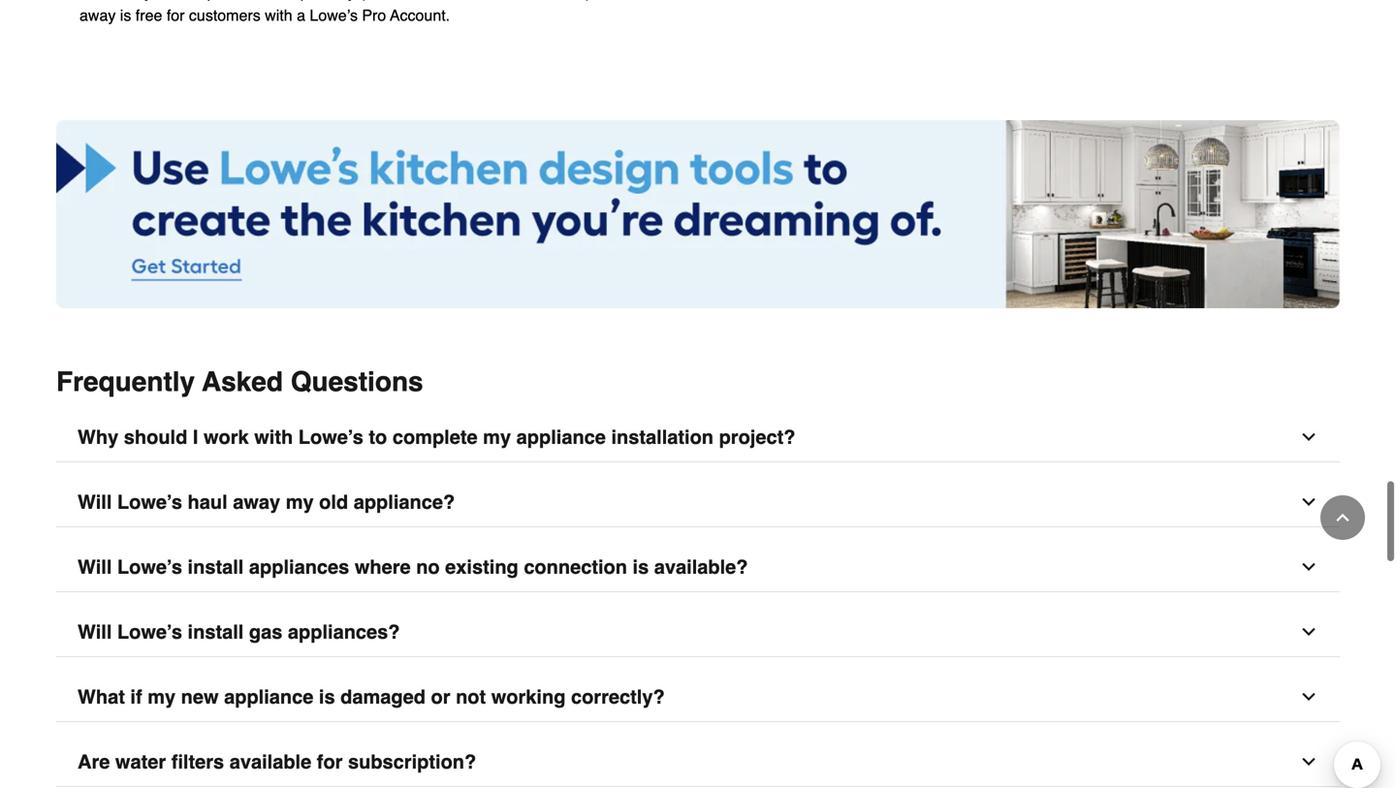 Task type: locate. For each thing, give the bounding box(es) containing it.
pro
[[362, 6, 386, 23]]

1 vertical spatial available
[[230, 750, 311, 772]]

2 chevron down image from the top
[[1299, 686, 1319, 706]]

will inside will lowe's install gas appliances? button
[[78, 620, 112, 642]]

will lowe's install appliances where no existing connection is available? button
[[56, 542, 1340, 591]]

available inside haul away can be purchased separately (selection available to add in cart). haul away is free for customers with a lowe's pro account.
[[430, 0, 492, 0]]

my right if
[[148, 685, 176, 707]]

2 vertical spatial chevron down image
[[1299, 622, 1319, 641]]

with right "work"
[[254, 425, 293, 448]]

install inside button
[[188, 620, 244, 642]]

chevron down image
[[1299, 557, 1319, 576], [1299, 686, 1319, 706], [1299, 751, 1319, 771]]

in
[[543, 0, 556, 0]]

use lowe's kitchen design tools to create the kitchen you're dreaming of. get started. image
[[56, 119, 1340, 307]]

0 horizontal spatial is
[[120, 6, 131, 23]]

for down can
[[167, 6, 185, 23]]

frequently
[[56, 366, 195, 397]]

is inside haul away can be purchased separately (selection available to add in cart). haul away is free for customers with a lowe's pro account.
[[120, 6, 131, 23]]

1 vertical spatial will
[[78, 555, 112, 577]]

0 horizontal spatial available
[[230, 750, 311, 772]]

is left 'available?'
[[633, 555, 649, 577]]

existing
[[445, 555, 518, 577]]

(selection
[[360, 0, 426, 0]]

why should i work with lowe's to complete my appliance installation project?
[[78, 425, 795, 448]]

to left 'complete'
[[369, 425, 387, 448]]

chevron down image inside will lowe's install gas appliances? button
[[1299, 622, 1319, 641]]

1 vertical spatial chevron down image
[[1299, 686, 1319, 706]]

are water filters available for subscription?
[[78, 750, 476, 772]]

working
[[491, 685, 566, 707]]

will lowe's install gas appliances? button
[[56, 607, 1340, 656]]

away right haul
[[233, 490, 280, 512]]

is left damaged
[[319, 685, 335, 707]]

2 horizontal spatial is
[[633, 555, 649, 577]]

1 chevron down image from the top
[[1299, 427, 1319, 446]]

appliances
[[249, 555, 349, 577]]

appliance inside button
[[224, 685, 314, 707]]

away inside button
[[233, 490, 280, 512]]

appliance?
[[354, 490, 455, 512]]

1 install from the top
[[188, 555, 244, 577]]

complete
[[392, 425, 478, 448]]

2 vertical spatial chevron down image
[[1299, 751, 1319, 771]]

install inside button
[[188, 555, 244, 577]]

with
[[265, 6, 292, 23], [254, 425, 293, 448]]

lowe's
[[310, 6, 358, 23], [298, 425, 363, 448], [117, 490, 182, 512], [117, 555, 182, 577], [117, 620, 182, 642]]

0 vertical spatial to
[[496, 0, 509, 0]]

for down "what if my new appliance is damaged or not working correctly?"
[[317, 750, 343, 772]]

chevron up image
[[1333, 508, 1352, 527]]

old
[[319, 490, 348, 512]]

will lowe's haul away my old appliance?
[[78, 490, 455, 512]]

1 vertical spatial chevron down image
[[1299, 492, 1319, 511]]

2 vertical spatial away
[[233, 490, 280, 512]]

1 horizontal spatial my
[[286, 490, 314, 512]]

1 vertical spatial is
[[633, 555, 649, 577]]

0 vertical spatial appliance
[[516, 425, 606, 448]]

lowe's for away
[[117, 490, 182, 512]]

3 chevron down image from the top
[[1299, 751, 1319, 771]]

0 vertical spatial is
[[120, 6, 131, 23]]

is
[[120, 6, 131, 23], [633, 555, 649, 577], [319, 685, 335, 707]]

2 install from the top
[[188, 620, 244, 642]]

2 vertical spatial my
[[148, 685, 176, 707]]

for inside button
[[317, 750, 343, 772]]

1 vertical spatial to
[[369, 425, 387, 448]]

0 vertical spatial install
[[188, 555, 244, 577]]

1 horizontal spatial for
[[317, 750, 343, 772]]

chevron down image inside 'why should i work with lowe's to complete my appliance installation project?' button
[[1299, 427, 1319, 446]]

to left the add at top left
[[496, 0, 509, 0]]

0 vertical spatial for
[[167, 6, 185, 23]]

1 chevron down image from the top
[[1299, 557, 1319, 576]]

available right filters
[[230, 750, 311, 772]]

will lowe's haul away my old appliance? button
[[56, 477, 1340, 527]]

away
[[116, 0, 152, 0], [80, 6, 116, 23], [233, 490, 280, 512]]

why should i work with lowe's to complete my appliance installation project? button
[[56, 412, 1340, 462]]

1 vertical spatial with
[[254, 425, 293, 448]]

for
[[167, 6, 185, 23], [317, 750, 343, 772]]

chevron down image inside will lowe's haul away my old appliance? button
[[1299, 492, 1319, 511]]

0 vertical spatial available
[[430, 0, 492, 0]]

should
[[124, 425, 187, 448]]

free
[[136, 6, 162, 23]]

haul away can be purchased separately (selection available to add in cart). haul away is free for customers with a lowe's pro account.
[[80, 0, 631, 23]]

project?
[[719, 425, 795, 448]]

available up account.
[[430, 0, 492, 0]]

1 horizontal spatial is
[[319, 685, 335, 707]]

appliances?
[[288, 620, 400, 642]]

account.
[[390, 6, 450, 23]]

0 vertical spatial my
[[483, 425, 511, 448]]

0 horizontal spatial appliance
[[224, 685, 314, 707]]

1 horizontal spatial available
[[430, 0, 492, 0]]

connection
[[524, 555, 627, 577]]

2 will from the top
[[78, 555, 112, 577]]

are
[[78, 750, 110, 772]]

i
[[193, 425, 198, 448]]

work
[[204, 425, 249, 448]]

0 horizontal spatial to
[[369, 425, 387, 448]]

0 vertical spatial away
[[116, 0, 152, 0]]

2 chevron down image from the top
[[1299, 492, 1319, 511]]

1 vertical spatial away
[[80, 6, 116, 23]]

what if my new appliance is damaged or not working correctly? button
[[56, 672, 1340, 721]]

3 chevron down image from the top
[[1299, 622, 1319, 641]]

1 vertical spatial for
[[317, 750, 343, 772]]

1 horizontal spatial to
[[496, 0, 509, 0]]

chevron down image inside will lowe's install appliances where no existing connection is available? button
[[1299, 557, 1319, 576]]

0 vertical spatial with
[[265, 6, 292, 23]]

0 vertical spatial chevron down image
[[1299, 427, 1319, 446]]

will for will lowe's install gas appliances?
[[78, 620, 112, 642]]

chevron down image
[[1299, 427, 1319, 446], [1299, 492, 1319, 511], [1299, 622, 1319, 641]]

my right 'complete'
[[483, 425, 511, 448]]

1 vertical spatial install
[[188, 620, 244, 642]]

is inside button
[[319, 685, 335, 707]]

will inside will lowe's install appliances where no existing connection is available? button
[[78, 555, 112, 577]]

away down haul
[[80, 6, 116, 23]]

0 horizontal spatial my
[[148, 685, 176, 707]]

with left a
[[265, 6, 292, 23]]

chevron down image inside what if my new appliance is damaged or not working correctly? button
[[1299, 686, 1319, 706]]

available
[[430, 0, 492, 0], [230, 750, 311, 772]]

1 horizontal spatial appliance
[[516, 425, 606, 448]]

install down haul
[[188, 555, 244, 577]]

can
[[156, 0, 181, 0]]

0 vertical spatial will
[[78, 490, 112, 512]]

asked
[[202, 366, 283, 397]]

lowe's inside button
[[117, 555, 182, 577]]

subscription?
[[348, 750, 476, 772]]

with inside button
[[254, 425, 293, 448]]

1 vertical spatial appliance
[[224, 685, 314, 707]]

away up free
[[116, 0, 152, 0]]

cart). haul
[[560, 0, 631, 0]]

available?
[[654, 555, 748, 577]]

is left free
[[120, 6, 131, 23]]

install left gas
[[188, 620, 244, 642]]

2 horizontal spatial my
[[483, 425, 511, 448]]

3 will from the top
[[78, 620, 112, 642]]

install for appliances
[[188, 555, 244, 577]]

0 vertical spatial chevron down image
[[1299, 557, 1319, 576]]

install
[[188, 555, 244, 577], [188, 620, 244, 642]]

my
[[483, 425, 511, 448], [286, 490, 314, 512], [148, 685, 176, 707]]

2 vertical spatial will
[[78, 620, 112, 642]]

are water filters available for subscription? button
[[56, 737, 1340, 786]]

to
[[496, 0, 509, 0], [369, 425, 387, 448]]

correctly?
[[571, 685, 665, 707]]

0 horizontal spatial for
[[167, 6, 185, 23]]

chevron down image inside the are water filters available for subscription? button
[[1299, 751, 1319, 771]]

will inside will lowe's haul away my old appliance? button
[[78, 490, 112, 512]]

water
[[115, 750, 166, 772]]

new
[[181, 685, 219, 707]]

2 vertical spatial is
[[319, 685, 335, 707]]

appliance
[[516, 425, 606, 448], [224, 685, 314, 707]]

chevron down image for appliance?
[[1299, 492, 1319, 511]]

will
[[78, 490, 112, 512], [78, 555, 112, 577], [78, 620, 112, 642]]

my left old
[[286, 490, 314, 512]]

1 will from the top
[[78, 490, 112, 512]]



Task type: describe. For each thing, give the bounding box(es) containing it.
separately
[[284, 0, 355, 0]]

will lowe's install gas appliances?
[[78, 620, 400, 642]]

chevron down image for available?
[[1299, 557, 1319, 576]]

installation
[[611, 425, 714, 448]]

will lowe's install appliances where no existing connection is available?
[[78, 555, 748, 577]]

will for will lowe's haul away my old appliance?
[[78, 490, 112, 512]]

or
[[431, 685, 450, 707]]

what
[[78, 685, 125, 707]]

damaged
[[340, 685, 426, 707]]

available inside button
[[230, 750, 311, 772]]

my inside button
[[148, 685, 176, 707]]

lowe's inside haul away can be purchased separately (selection available to add in cart). haul away is free for customers with a lowe's pro account.
[[310, 6, 358, 23]]

add
[[513, 0, 539, 0]]

appliance inside button
[[516, 425, 606, 448]]

1 vertical spatial my
[[286, 490, 314, 512]]

lowe's for gas
[[117, 620, 182, 642]]

is inside button
[[633, 555, 649, 577]]

questions
[[291, 366, 423, 397]]

filters
[[171, 750, 224, 772]]

install for gas
[[188, 620, 244, 642]]

purchased
[[207, 0, 280, 0]]

why
[[78, 425, 118, 448]]

not
[[456, 685, 486, 707]]

customers
[[189, 6, 261, 23]]

chevron down image for working
[[1299, 686, 1319, 706]]

frequently asked questions
[[56, 366, 423, 397]]

lowe's for appliances
[[117, 555, 182, 577]]

where
[[355, 555, 411, 577]]

if
[[130, 685, 142, 707]]

no
[[416, 555, 440, 577]]

haul
[[80, 0, 111, 0]]

chevron down image for to
[[1299, 427, 1319, 446]]

gas
[[249, 620, 282, 642]]

be
[[186, 0, 203, 0]]

will for will lowe's install appliances where no existing connection is available?
[[78, 555, 112, 577]]

for inside haul away can be purchased separately (selection available to add in cart). haul away is free for customers with a lowe's pro account.
[[167, 6, 185, 23]]

with inside haul away can be purchased separately (selection available to add in cart). haul away is free for customers with a lowe's pro account.
[[265, 6, 292, 23]]

what if my new appliance is damaged or not working correctly?
[[78, 685, 665, 707]]

haul
[[188, 490, 228, 512]]

scroll to top element
[[1320, 495, 1365, 540]]

a
[[297, 6, 305, 23]]

to inside button
[[369, 425, 387, 448]]

to inside haul away can be purchased separately (selection available to add in cart). haul away is free for customers with a lowe's pro account.
[[496, 0, 509, 0]]



Task type: vqa. For each thing, say whether or not it's contained in the screenshot.
considering.
no



